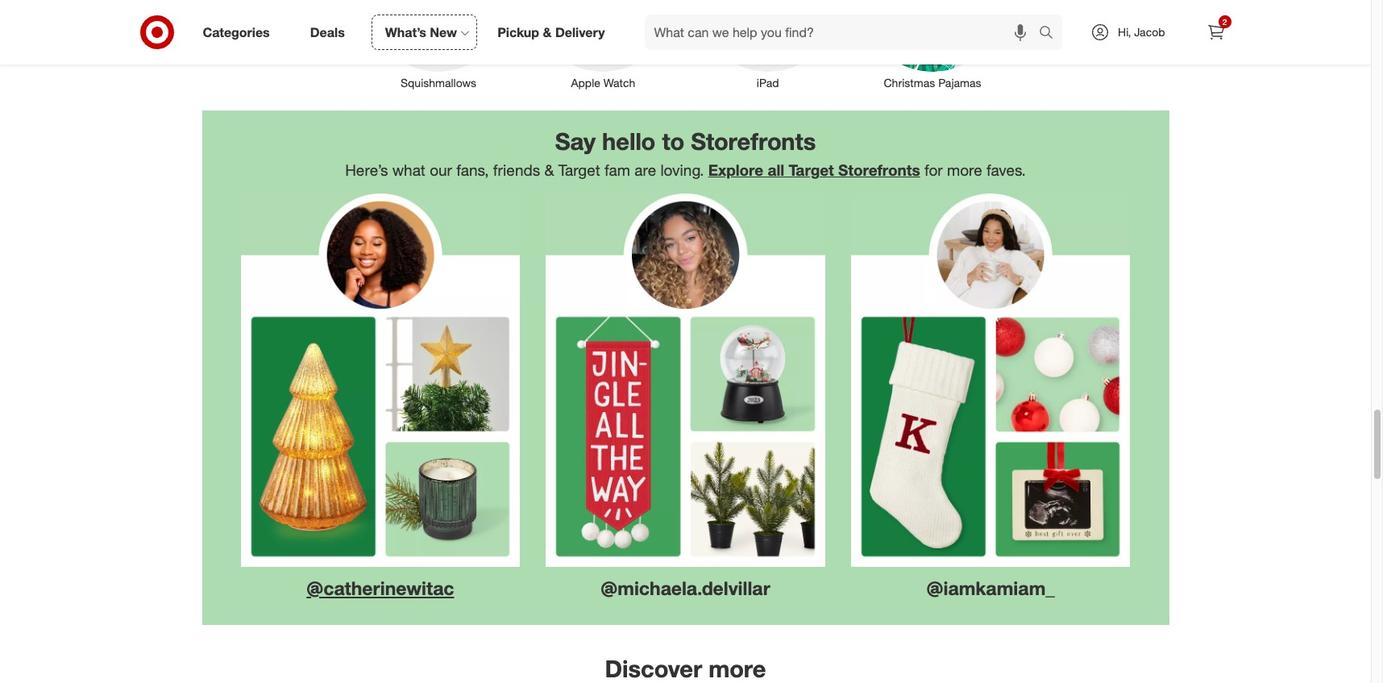 Task type: locate. For each thing, give the bounding box(es) containing it.
apple
[[571, 76, 601, 90]]

jacob
[[1135, 25, 1166, 39]]

&
[[543, 24, 552, 40], [545, 161, 554, 179]]

2 target from the left
[[789, 161, 834, 179]]

hello
[[602, 127, 656, 156]]

what's
[[385, 24, 427, 40]]

& right the 'pickup'
[[543, 24, 552, 40]]

target right all
[[789, 161, 834, 179]]

hi,
[[1118, 25, 1132, 39]]

explore all target storefronts link
[[709, 161, 921, 179]]

0 vertical spatial &
[[543, 24, 552, 40]]

fam
[[605, 161, 631, 179]]

hi, jacob
[[1118, 25, 1166, 39]]

deals
[[310, 24, 345, 40]]

delivery
[[556, 24, 605, 40]]

watch
[[604, 76, 636, 90]]

christmas pajamas
[[884, 76, 982, 90]]

what's new link
[[372, 15, 478, 50]]

& right friends
[[545, 161, 554, 179]]

@michaela.delvillar link
[[533, 181, 838, 599]]

0 vertical spatial storefronts
[[691, 127, 816, 156]]

storefronts left for
[[839, 161, 921, 179]]

say
[[555, 127, 596, 156]]

are
[[635, 161, 656, 179]]

1 vertical spatial storefronts
[[839, 161, 921, 179]]

fans,
[[457, 161, 489, 179]]

1 vertical spatial &
[[545, 161, 554, 179]]

here's
[[345, 161, 388, 179]]

0 horizontal spatial storefronts
[[691, 127, 816, 156]]

target
[[559, 161, 601, 179], [789, 161, 834, 179]]

pickup & delivery
[[498, 24, 605, 40]]

target down say
[[559, 161, 601, 179]]

1 horizontal spatial storefronts
[[839, 161, 921, 179]]

@catherinewitac link
[[228, 181, 533, 599]]

0 horizontal spatial target
[[559, 161, 601, 179]]

1 horizontal spatial target
[[789, 161, 834, 179]]

What can we help you find? suggestions appear below search field
[[645, 15, 1043, 50]]

2 link
[[1199, 15, 1234, 50]]

faves.
[[987, 161, 1026, 179]]

storefronts
[[691, 127, 816, 156], [839, 161, 921, 179]]

pickup & delivery link
[[484, 15, 625, 50]]

@catherinewitac
[[307, 576, 454, 599]]

storefronts up explore
[[691, 127, 816, 156]]



Task type: vqa. For each thing, say whether or not it's contained in the screenshot.
'on'
no



Task type: describe. For each thing, give the bounding box(es) containing it.
christmas pajamas link
[[851, 0, 1015, 91]]

deals link
[[297, 15, 365, 50]]

apple watch
[[571, 76, 636, 90]]

search
[[1032, 25, 1071, 42]]

new
[[430, 24, 457, 40]]

ipad
[[757, 76, 779, 90]]

squishmallows link
[[356, 0, 521, 91]]

for
[[925, 161, 943, 179]]

ipad link
[[686, 0, 851, 91]]

@iamkamiam_
[[927, 576, 1055, 599]]

1 target from the left
[[559, 161, 601, 179]]

our
[[430, 161, 452, 179]]

all
[[768, 161, 785, 179]]

@michaela.delvillar
[[601, 576, 771, 599]]

pajamas
[[939, 76, 982, 90]]

what's new
[[385, 24, 457, 40]]

christmas
[[884, 76, 936, 90]]

loving.
[[661, 161, 704, 179]]

squishmallows
[[401, 76, 477, 90]]

2
[[1223, 17, 1228, 27]]

search button
[[1032, 15, 1071, 53]]

more
[[947, 161, 983, 179]]

categories
[[203, 24, 270, 40]]

@iamkamiam_ link
[[838, 181, 1144, 599]]

explore
[[709, 161, 764, 179]]

to
[[662, 127, 685, 156]]

what
[[392, 161, 426, 179]]

say hello to storefronts here's what our fans, friends & target fam are loving. explore all target storefronts for more faves.
[[345, 127, 1026, 179]]

friends
[[493, 161, 540, 179]]

apple watch link
[[521, 0, 686, 91]]

categories link
[[189, 15, 290, 50]]

pickup
[[498, 24, 540, 40]]

& inside say hello to storefronts here's what our fans, friends & target fam are loving. explore all target storefronts for more faves.
[[545, 161, 554, 179]]



